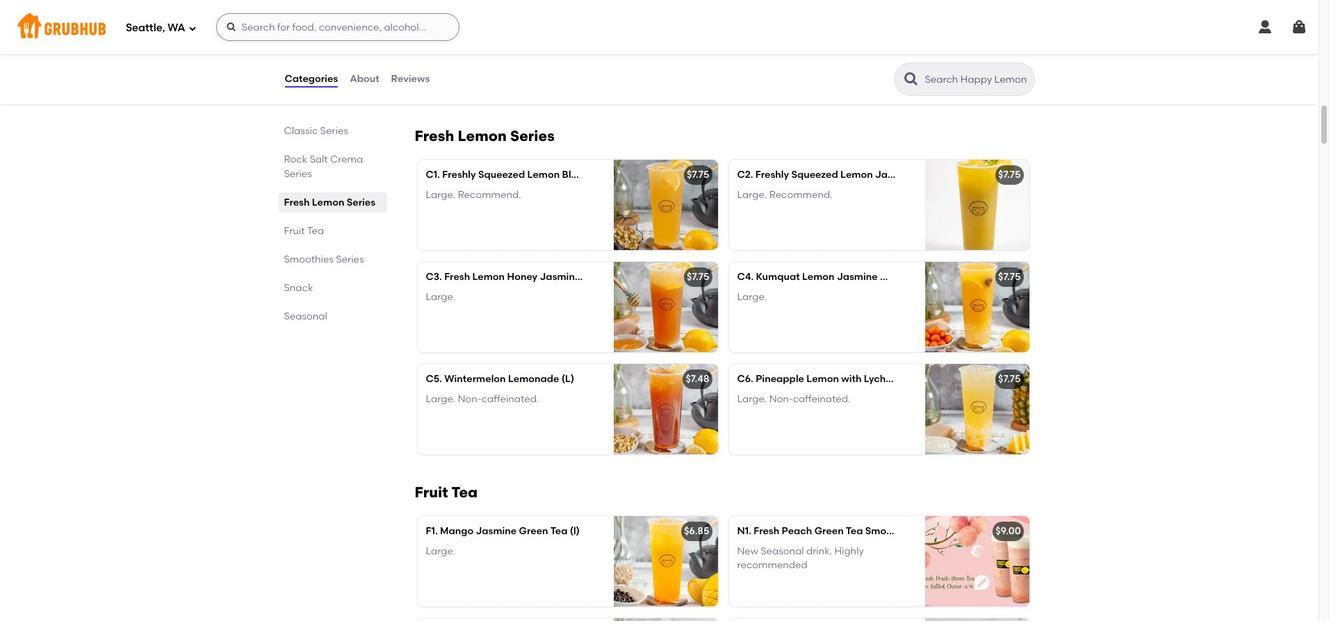 Task type: locate. For each thing, give the bounding box(es) containing it.
recommend. down c1. freshly squeezed lemon black tea (l)
[[458, 189, 521, 201]]

svg image
[[1257, 19, 1274, 35], [226, 22, 237, 33], [188, 24, 196, 32]]

n1. fresh peach green tea smoothie w/ salted crema image
[[925, 517, 1029, 607]]

1 squeezed from the left
[[478, 169, 525, 181]]

large. non-caffeinated.
[[426, 393, 539, 405], [737, 393, 850, 405]]

large. down 'f1.'
[[426, 545, 456, 557]]

1 horizontal spatial seasonal
[[761, 545, 804, 557]]

fruit inside tab
[[284, 225, 305, 237]]

freshly for c2.
[[756, 169, 789, 181]]

freshly right c2.
[[756, 169, 789, 181]]

tea
[[591, 169, 608, 181], [950, 169, 967, 181], [307, 225, 324, 237], [614, 271, 632, 283], [911, 271, 929, 283], [451, 484, 478, 501], [550, 526, 568, 538], [846, 526, 863, 538]]

categories
[[285, 73, 338, 85]]

fresh right the n1.
[[754, 526, 779, 538]]

large. non-caffeinated. for wintermelon
[[426, 393, 539, 405]]

tea inside tab
[[307, 225, 324, 237]]

caffeinated. for lemonade
[[482, 393, 539, 405]]

search icon image
[[903, 71, 919, 88]]

c6.
[[737, 374, 753, 385]]

$7.48
[[686, 374, 709, 385]]

1 horizontal spatial large. recommend.
[[737, 189, 833, 201]]

pineapple
[[756, 374, 804, 385]]

2 large. non-caffeinated. from the left
[[737, 393, 850, 405]]

$7.75
[[687, 169, 709, 181], [998, 169, 1021, 181], [687, 271, 709, 283], [998, 271, 1021, 283], [998, 374, 1021, 385]]

smoothies series
[[284, 254, 364, 266]]

green
[[918, 169, 948, 181], [583, 271, 612, 283], [880, 271, 909, 283], [519, 526, 548, 538], [814, 526, 844, 538]]

2 large. recommend. from the left
[[737, 189, 833, 201]]

n1.
[[737, 526, 751, 538]]

0 vertical spatial (l)
[[925, 374, 934, 385]]

recommend.
[[458, 189, 521, 201], [769, 189, 833, 201]]

fruit tea up mango
[[415, 484, 478, 501]]

f1. mango jasmine green tea (l) image
[[613, 517, 718, 607]]

lychee
[[864, 374, 897, 385]]

crema
[[580, 18, 613, 29], [330, 154, 363, 165], [962, 526, 995, 538]]

large. non-caffeinated. for pineapple
[[737, 393, 850, 405]]

large. recommend. down c2.
[[737, 189, 833, 201]]

1 horizontal spatial with
[[841, 374, 862, 385]]

large. recommend.
[[426, 189, 521, 201], [737, 189, 833, 201]]

non- down wintermelon
[[458, 393, 482, 405]]

0 horizontal spatial fruit
[[284, 225, 305, 237]]

2 recommend. from the left
[[769, 189, 833, 201]]

seasonal
[[284, 311, 327, 323], [761, 545, 804, 557]]

$7.75 for c3. fresh lemon honey jasmine green tea (l)
[[687, 271, 709, 283]]

reviews
[[391, 73, 430, 85]]

1 horizontal spatial caffeinated.
[[793, 393, 850, 405]]

squeezed
[[478, 169, 525, 181], [791, 169, 838, 181]]

(l)
[[925, 374, 934, 385], [570, 526, 580, 538]]

1 horizontal spatial fresh lemon series
[[415, 127, 555, 145]]

Search for food, convenience, alcohol... search field
[[216, 13, 459, 41]]

seasonal down snack
[[284, 311, 327, 323]]

1 horizontal spatial large. non-caffeinated.
[[737, 393, 850, 405]]

0 horizontal spatial squeezed
[[478, 169, 525, 181]]

fruit
[[284, 225, 305, 237], [415, 484, 448, 501]]

fruit tea
[[284, 225, 324, 237], [415, 484, 478, 501]]

rock
[[533, 18, 557, 29], [284, 154, 307, 165]]

kumquat
[[756, 271, 800, 283]]

$7.75 for c1. freshly squeezed lemon black tea (l)
[[687, 169, 709, 181]]

0 horizontal spatial non-
[[458, 393, 482, 405]]

1 vertical spatial rock
[[284, 154, 307, 165]]

with right "latte"
[[510, 18, 531, 29]]

caffeinated. down c5. wintermelon lemonade (l)
[[482, 393, 539, 405]]

about button
[[349, 54, 380, 104]]

1 horizontal spatial crema
[[580, 18, 613, 29]]

large. down c1.
[[426, 189, 456, 201]]

1 horizontal spatial (l)
[[925, 374, 934, 385]]

0 horizontal spatial (l)
[[570, 526, 580, 538]]

fresh lemon series tab
[[284, 195, 381, 210]]

1 vertical spatial salt
[[310, 154, 328, 165]]

seasonal up recommended
[[761, 545, 804, 557]]

classic series tab
[[284, 124, 381, 138]]

c1. freshly squeezed lemon black tea (l)
[[426, 169, 623, 181]]

1 large. recommend. from the left
[[426, 189, 521, 201]]

0 horizontal spatial large. recommend.
[[426, 189, 521, 201]]

c6. pineapple lemon with lychee jelly (l) image
[[925, 364, 1029, 455]]

0 horizontal spatial rock
[[284, 154, 307, 165]]

0 vertical spatial fresh lemon series
[[415, 127, 555, 145]]

fresh lemon series up c1. freshly squeezed lemon black tea (l)
[[415, 127, 555, 145]]

freshly for c1.
[[442, 169, 476, 181]]

0 horizontal spatial salt
[[310, 154, 328, 165]]

1 freshly from the left
[[442, 169, 476, 181]]

1 non- from the left
[[458, 393, 482, 405]]

fresh up c1.
[[415, 127, 454, 145]]

0 horizontal spatial large. non-caffeinated.
[[426, 393, 539, 405]]

1 horizontal spatial freshly
[[756, 169, 789, 181]]

c2.
[[737, 169, 753, 181]]

series up snack tab
[[336, 254, 364, 266]]

large. non-caffeinated. down wintermelon
[[426, 393, 539, 405]]

c6. pineapple lemon with lychee jelly (l)
[[737, 374, 934, 385]]

with for rock
[[510, 18, 531, 29]]

series inside 'tab'
[[320, 125, 348, 137]]

with
[[510, 18, 531, 29], [841, 374, 862, 385]]

fruit up 'f1.'
[[415, 484, 448, 501]]

2 freshly from the left
[[756, 169, 789, 181]]

1 large. non-caffeinated. from the left
[[426, 393, 539, 405]]

0 vertical spatial with
[[510, 18, 531, 29]]

2 horizontal spatial svg image
[[1257, 19, 1274, 35]]

n1. fresh peach green tea smoothie w/ salted crema
[[737, 526, 995, 538]]

large. down b8.
[[426, 37, 456, 49]]

large.
[[426, 37, 456, 49], [426, 189, 456, 201], [737, 189, 767, 201], [426, 291, 456, 303], [737, 291, 767, 303], [426, 393, 456, 405], [737, 393, 767, 405], [426, 545, 456, 557]]

1 horizontal spatial fruit
[[415, 484, 448, 501]]

2 vertical spatial crema
[[962, 526, 995, 538]]

jasmine
[[875, 169, 916, 181], [540, 271, 581, 283], [837, 271, 878, 283], [476, 526, 517, 538]]

large. down c2.
[[737, 189, 767, 201]]

1 vertical spatial crema
[[330, 154, 363, 165]]

fresh lemon series
[[415, 127, 555, 145], [284, 197, 375, 209]]

freshly right c1.
[[442, 169, 476, 181]]

0 horizontal spatial seasonal
[[284, 311, 327, 323]]

drink.
[[806, 545, 832, 557]]

caffeinated. for lemon
[[793, 393, 850, 405]]

1 recommend. from the left
[[458, 189, 521, 201]]

0 vertical spatial salt
[[559, 18, 578, 29]]

large. non-caffeinated. down "pineapple"
[[737, 393, 850, 405]]

with left lychee
[[841, 374, 862, 385]]

1 vertical spatial fruit tea
[[415, 484, 478, 501]]

seasonal inside tab
[[284, 311, 327, 323]]

0 horizontal spatial freshly
[[442, 169, 476, 181]]

non- down "pineapple"
[[769, 393, 793, 405]]

new
[[737, 545, 758, 557]]

caffeinated.
[[482, 393, 539, 405], [793, 393, 850, 405]]

1 vertical spatial with
[[841, 374, 862, 385]]

f2. fresh grapefruit jasmine green tea (l) image
[[613, 619, 718, 621]]

wintermelon
[[444, 374, 506, 385]]

non-
[[458, 393, 482, 405], [769, 393, 793, 405]]

0 horizontal spatial fresh lemon series
[[284, 197, 375, 209]]

squeezed for jasmine
[[791, 169, 838, 181]]

rock down 'classic'
[[284, 154, 307, 165]]

0 vertical spatial fruit
[[284, 225, 305, 237]]

lemon
[[458, 127, 507, 145], [527, 169, 560, 181], [841, 169, 873, 181], [312, 197, 344, 209], [472, 271, 505, 283], [802, 271, 835, 283], [807, 374, 839, 385]]

0 vertical spatial fruit tea
[[284, 225, 324, 237]]

2 horizontal spatial crema
[[962, 526, 995, 538]]

caffeinated. down "c6. pineapple lemon with lychee jelly (l)"
[[793, 393, 850, 405]]

1 vertical spatial fresh lemon series
[[284, 197, 375, 209]]

0 vertical spatial rock
[[533, 18, 557, 29]]

series right 'classic'
[[320, 125, 348, 137]]

series
[[320, 125, 348, 137], [510, 127, 555, 145], [284, 168, 312, 180], [347, 197, 375, 209], [336, 254, 364, 266]]

(l)
[[615, 18, 628, 29], [611, 169, 623, 181], [969, 169, 982, 181], [634, 271, 647, 283], [931, 271, 944, 283], [562, 374, 574, 385]]

1 horizontal spatial recommend.
[[769, 189, 833, 201]]

large. down c4.
[[737, 291, 767, 303]]

c3. fresh lemon honey jasmine green tea (l) image
[[613, 262, 718, 353]]

about
[[350, 73, 379, 85]]

recommend. down c2. freshly squeezed lemon jasmine green tea (l)
[[769, 189, 833, 201]]

fresh lemon series up fruit tea tab
[[284, 197, 375, 209]]

1 caffeinated. from the left
[[482, 393, 539, 405]]

fruit tea tab
[[284, 224, 381, 238]]

2 caffeinated. from the left
[[793, 393, 850, 405]]

salt
[[559, 18, 578, 29], [310, 154, 328, 165]]

2 squeezed from the left
[[791, 169, 838, 181]]

1 vertical spatial seasonal
[[761, 545, 804, 557]]

0 vertical spatial seasonal
[[284, 311, 327, 323]]

fruit up smoothies
[[284, 225, 305, 237]]

main navigation navigation
[[0, 0, 1319, 54]]

0 horizontal spatial caffeinated.
[[482, 393, 539, 405]]

0 horizontal spatial crema
[[330, 154, 363, 165]]

seattle, wa
[[126, 21, 185, 34]]

$7.75 for c4. kumquat lemon jasmine green tea (l)
[[998, 271, 1021, 283]]

0 horizontal spatial recommend.
[[458, 189, 521, 201]]

reviews button
[[390, 54, 431, 104]]

1 horizontal spatial fruit tea
[[415, 484, 478, 501]]

c5. wintermelon lemonade (l)
[[426, 374, 574, 385]]

large. recommend. down c1.
[[426, 189, 521, 201]]

rock right "latte"
[[533, 18, 557, 29]]

seasonal inside new seasonal drink. highly recommended
[[761, 545, 804, 557]]

fresh
[[415, 127, 454, 145], [284, 197, 310, 209], [444, 271, 470, 283], [754, 526, 779, 538]]

series down 'classic'
[[284, 168, 312, 180]]

f1. mango jasmine green tea (l)
[[426, 526, 580, 538]]

recommend. for c1.
[[458, 189, 521, 201]]

freshly
[[442, 169, 476, 181], [756, 169, 789, 181]]

0 horizontal spatial with
[[510, 18, 531, 29]]

c1.
[[426, 169, 440, 181]]

1 horizontal spatial squeezed
[[791, 169, 838, 181]]

series up c1. freshly squeezed lemon black tea (l)
[[510, 127, 555, 145]]

rock salt crema series
[[284, 154, 363, 180]]

0 horizontal spatial fruit tea
[[284, 225, 324, 237]]

2 non- from the left
[[769, 393, 793, 405]]

fresh right c3.
[[444, 271, 470, 283]]

b8. matcha latte with rock salt crema (l)
[[426, 18, 628, 29]]

fruit tea up smoothies
[[284, 225, 324, 237]]

c3.
[[426, 271, 442, 283]]

1 horizontal spatial non-
[[769, 393, 793, 405]]

fresh down rock salt crema series
[[284, 197, 310, 209]]



Task type: describe. For each thing, give the bounding box(es) containing it.
1 horizontal spatial rock
[[533, 18, 557, 29]]

mango
[[440, 526, 474, 538]]

c1. freshly squeezed lemon black tea (l) image
[[613, 160, 718, 250]]

lemonade
[[508, 374, 559, 385]]

fruit tea inside tab
[[284, 225, 324, 237]]

large. down "c6."
[[737, 393, 767, 405]]

categories button
[[284, 54, 339, 104]]

large. recommend. for c1.
[[426, 189, 521, 201]]

0 vertical spatial crema
[[580, 18, 613, 29]]

series up fruit tea tab
[[347, 197, 375, 209]]

c3. fresh lemon honey jasmine green tea (l)
[[426, 271, 647, 283]]

$9.00
[[996, 526, 1021, 538]]

1 vertical spatial fruit
[[415, 484, 448, 501]]

rock salt crema series tab
[[284, 152, 381, 181]]

w/
[[913, 526, 926, 538]]

smoothies series tab
[[284, 252, 381, 267]]

recommended
[[737, 560, 808, 571]]

1 horizontal spatial svg image
[[226, 22, 237, 33]]

$7.75 for c2. freshly squeezed lemon jasmine green tea (l)
[[998, 169, 1021, 181]]

0 horizontal spatial svg image
[[188, 24, 196, 32]]

recommend. for c2.
[[769, 189, 833, 201]]

matcha
[[443, 18, 480, 29]]

non- for wintermelon
[[458, 393, 482, 405]]

series inside rock salt crema series
[[284, 168, 312, 180]]

seasonal tab
[[284, 309, 381, 324]]

peach
[[782, 526, 812, 538]]

$6.85
[[684, 526, 709, 538]]

f3. strawberry jasmine tea with lychee jelly (l) image
[[925, 619, 1029, 621]]

1 vertical spatial (l)
[[570, 526, 580, 538]]

fresh inside tab
[[284, 197, 310, 209]]

crema inside rock salt crema series
[[330, 154, 363, 165]]

latte
[[483, 18, 508, 29]]

f1.
[[426, 526, 438, 538]]

classic series
[[284, 125, 348, 137]]

Search Happy Lemon search field
[[924, 73, 1030, 86]]

c2. freshly squeezed lemon jasmine green tea (l) image
[[925, 160, 1029, 250]]

c5.
[[426, 374, 442, 385]]

with for lychee
[[841, 374, 862, 385]]

c2. freshly squeezed lemon jasmine green tea (l)
[[737, 169, 982, 181]]

highly
[[835, 545, 864, 557]]

black
[[562, 169, 589, 181]]

c4.
[[737, 271, 754, 283]]

c4. kumquat lemon jasmine green tea (l) image
[[925, 262, 1029, 353]]

honey
[[507, 271, 538, 283]]

large. down c3.
[[426, 291, 456, 303]]

b8. matcha latte with rock salt crema (l) image
[[613, 9, 718, 99]]

snack tab
[[284, 281, 381, 295]]

c5. wintermelon lemonade (l) image
[[613, 364, 718, 455]]

large. recommend. for c2.
[[737, 189, 833, 201]]

squeezed for black
[[478, 169, 525, 181]]

lemon inside tab
[[312, 197, 344, 209]]

non- for pineapple
[[769, 393, 793, 405]]

fresh lemon series inside fresh lemon series tab
[[284, 197, 375, 209]]

rock inside rock salt crema series
[[284, 154, 307, 165]]

svg image
[[1291, 19, 1308, 35]]

seattle,
[[126, 21, 165, 34]]

b8.
[[426, 18, 441, 29]]

classic
[[284, 125, 318, 137]]

salted
[[929, 526, 960, 538]]

c4. kumquat lemon jasmine green tea (l)
[[737, 271, 944, 283]]

$7.75 for c6. pineapple lemon with lychee jelly (l)
[[998, 374, 1021, 385]]

wa
[[168, 21, 185, 34]]

smoothies
[[284, 254, 334, 266]]

large. down c5.
[[426, 393, 456, 405]]

1 horizontal spatial salt
[[559, 18, 578, 29]]

snack
[[284, 282, 313, 294]]

smoothie
[[865, 526, 911, 538]]

new seasonal drink. highly recommended
[[737, 545, 864, 571]]

salt inside rock salt crema series
[[310, 154, 328, 165]]

jelly
[[900, 374, 922, 385]]



Task type: vqa. For each thing, say whether or not it's contained in the screenshot.
C1. Freshly Squeezed Lemon Black Tea (L)
yes



